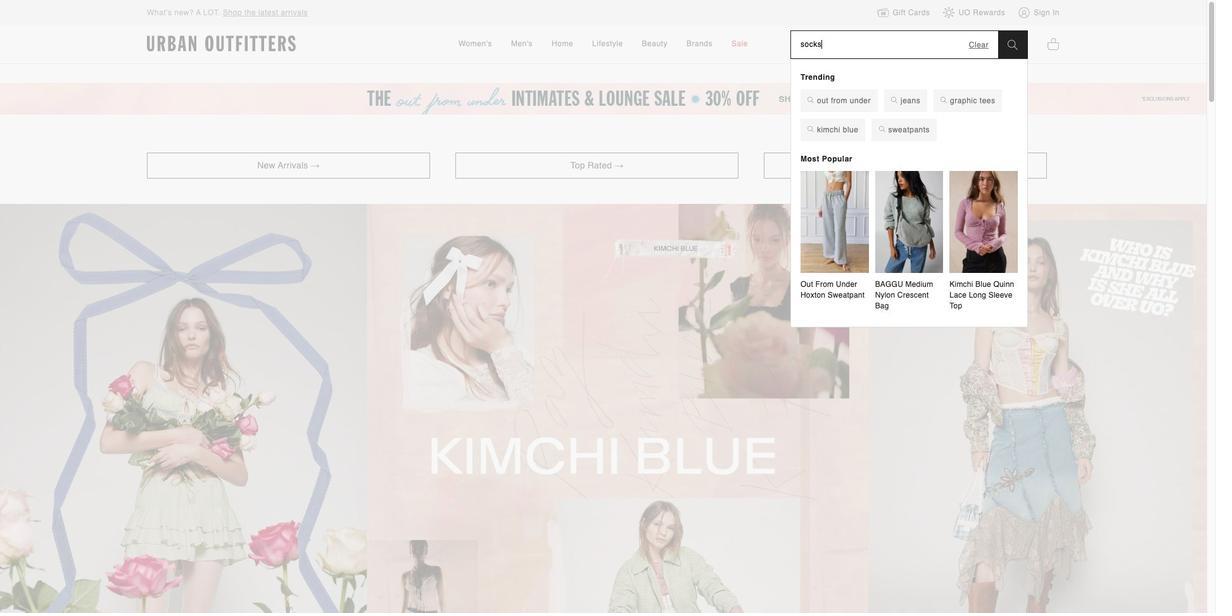 Task type: vqa. For each thing, say whether or not it's contained in the screenshot.
Top Rated
no



Task type: locate. For each thing, give the bounding box(es) containing it.
main navigation element
[[345, 25, 862, 63]]

out from under hoxton sweatpant image
[[801, 171, 869, 273]]

trending group
[[801, 89, 1018, 148]]

group
[[801, 171, 1018, 314]]

30% off select out from under image
[[0, 83, 1207, 114]]

Search text field
[[791, 31, 969, 58]]

None search field
[[791, 31, 999, 58]]

urban outfitters image
[[147, 35, 296, 52]]

baggu medium nylon crescent bag image
[[875, 171, 944, 273]]

 image
[[0, 204, 1207, 613]]

my shopping bag image
[[1047, 37, 1060, 51]]



Task type: describe. For each thing, give the bounding box(es) containing it.
search image
[[1008, 40, 1018, 50]]

kimchi blue quinn lace long sleeve top image
[[950, 171, 1018, 273]]



